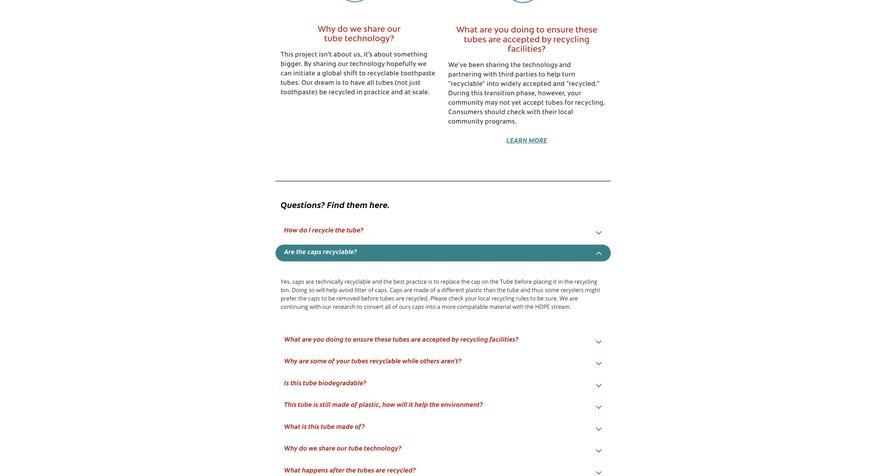Task type: locate. For each thing, give the bounding box(es) containing it.
0 vertical spatial recyclable
[[368, 71, 400, 77]]

and down (not
[[392, 90, 403, 96]]

recycled?
[[387, 466, 416, 475]]

doing down research
[[326, 335, 344, 344]]

1 vertical spatial why do we share our tube technology?
[[284, 444, 402, 453]]

the right "on"
[[490, 278, 499, 286]]

1 horizontal spatial check
[[507, 110, 526, 116]]

some inside "yes, caps are technically recyclable and the best practice is to replace the cap on the tube before placing it in the recycling bin. doing so will help avoid litter of caps. caps are made of a different plastic than the tube and thus some recyclers might prefer the caps to be removed before tubes are recycled. please check your local recycling rules to be sure. we are continuing with our research to convert all of ours caps into a more compatable material with the hdpe stream."
[[545, 286, 560, 294]]

our up shift
[[338, 61, 348, 68]]

are
[[284, 248, 295, 256]]

transition
[[485, 91, 515, 97]]

removed
[[337, 295, 360, 303]]

check inside "yes, caps are technically recyclable and the best practice is to replace the cap on the tube before placing it in the recycling bin. doing so will help avoid litter of caps. caps are made of a different plastic than the tube and thus some recyclers might prefer the caps to be removed before tubes are recycled. please check your local recycling rules to be sure. we are continuing with our research to convert all of ours caps into a more compatable material with the hdpe stream."
[[449, 295, 464, 303]]

0 horizontal spatial your
[[337, 357, 350, 366]]

learn
[[507, 136, 528, 145]]

community down the consumers in the right top of the page
[[449, 119, 484, 125]]

0 horizontal spatial it
[[409, 401, 414, 409]]

in inside "yes, caps are technically recyclable and the best practice is to replace the cap on the tube before placing it in the recycling bin. doing so will help avoid litter of caps. caps are made of a different plastic than the tube and thus some recyclers might prefer the caps to be removed before tubes are recycled. please check your local recycling rules to be sure. we are continuing with our research to convert all of ours caps into a more compatable material with the hdpe stream."
[[559, 278, 563, 286]]

what is this tube made of?
[[284, 422, 365, 431]]

technology inside 'this project isn't about us, it's about something bigger. by sharing our technology hopefully we can initiate a global shift to recyclable toothpaste tubes. our dream is to have all tubes (not just toothpaste) be recycled in practice and at scale.'
[[350, 61, 385, 68]]

sharing inside 'this project isn't about us, it's about something bigger. by sharing our technology hopefully we can initiate a global shift to recyclable toothpaste tubes. our dream is to have all tubes (not just toothpaste) be recycled in practice and at scale.'
[[313, 61, 337, 68]]

1 vertical spatial accepted
[[523, 81, 552, 88]]

i
[[309, 226, 311, 234]]

the left the tube?
[[335, 226, 345, 234]]

will right how
[[397, 401, 408, 409]]

sharing up third
[[486, 63, 509, 69]]

a up please
[[437, 286, 440, 294]]

will
[[316, 286, 325, 294], [397, 401, 408, 409]]

made for of
[[332, 401, 350, 409]]

0 horizontal spatial doing
[[326, 335, 344, 344]]

made right still
[[332, 401, 350, 409]]

2 horizontal spatial be
[[538, 295, 544, 303]]

some up is this tube biodegradable? on the left of the page
[[311, 357, 327, 366]]

we up us,
[[350, 25, 362, 34]]

phase,
[[517, 91, 537, 97]]

technology? up it's at the left top
[[345, 35, 395, 43]]

2 vertical spatial made
[[336, 422, 354, 431]]

to inside 'what are you doing to ensure these tubes are accepted by recycling facilities?'
[[537, 26, 545, 35]]

to left replace
[[434, 278, 439, 286]]

what for what are you doing to ensure these tubes are accepted by recycling facilities? button
[[284, 335, 301, 344]]

2 vertical spatial do
[[299, 444, 307, 453]]

shift
[[344, 71, 358, 77]]

0 vertical spatial by
[[542, 36, 552, 44]]

to down after recycle image in the right top of the page
[[537, 26, 545, 35]]

0 vertical spatial why do we share our tube technology?
[[318, 25, 401, 43]]

0 horizontal spatial help
[[326, 286, 338, 294]]

1 vertical spatial made
[[332, 401, 350, 409]]

facilities? down material
[[490, 335, 519, 344]]

made left of?
[[336, 422, 354, 431]]

this down is
[[284, 401, 297, 409]]

1 vertical spatial this
[[284, 401, 297, 409]]

our inside 'this project isn't about us, it's about something bigger. by sharing our technology hopefully we can initiate a global shift to recyclable toothpaste tubes. our dream is to have all tubes (not just toothpaste) be recycled in practice and at scale.'
[[338, 61, 348, 68]]

1 horizontal spatial local
[[559, 110, 574, 116]]

1 vertical spatial community
[[449, 119, 484, 125]]

1 horizontal spatial share
[[364, 25, 386, 34]]

of up please
[[431, 286, 436, 294]]

0 vertical spatial we
[[350, 25, 362, 34]]

1 vertical spatial do
[[299, 226, 308, 234]]

with left third
[[484, 72, 498, 78]]

check down "different"
[[449, 295, 464, 303]]

why do we share our tube technology? button
[[284, 444, 402, 453]]

local down than
[[479, 295, 491, 303]]

tubes up been
[[464, 36, 487, 44]]

we up the toothpaste
[[418, 61, 427, 68]]

are the caps recyclable?
[[284, 248, 357, 256]]

should
[[485, 110, 506, 116]]

and inside 'this project isn't about us, it's about something bigger. by sharing our technology hopefully we can initiate a global shift to recyclable toothpaste tubes. our dream is to have all tubes (not just toothpaste) be recycled in practice and at scale.'
[[392, 90, 403, 96]]

before
[[515, 278, 532, 286], [361, 295, 379, 303]]

the up third
[[511, 63, 521, 69]]

what happens after the tubes are recycled? button
[[284, 466, 416, 475]]

your up biodegradable?
[[337, 357, 350, 366]]

have
[[351, 80, 366, 87]]

tubes left (not
[[376, 80, 393, 87]]

we
[[350, 25, 362, 34], [418, 61, 427, 68], [309, 444, 318, 453]]

might
[[586, 286, 601, 294]]

recyclable?
[[323, 248, 357, 256]]

0 vertical spatial your
[[568, 91, 582, 97]]

help right how
[[415, 401, 428, 409]]

made up recycled. at the bottom
[[414, 286, 429, 294]]

your inside we've been sharing the technology and partnering with third parties to help turn "recyclable" into widely accepted and "recycled." during this transition phase, however, your community may not yet accept tubes for recycling. consumers should check with their local community programs.
[[568, 91, 582, 97]]

tube left still
[[298, 401, 312, 409]]

to up have
[[360, 71, 366, 77]]

do for why do we share our tube technology? button
[[299, 444, 307, 453]]

share up it's at the left top
[[364, 25, 386, 34]]

0 horizontal spatial technology
[[350, 61, 385, 68]]

check down yet
[[507, 110, 526, 116]]

to up recycled
[[343, 80, 349, 87]]

rules
[[516, 295, 529, 303]]

yes,
[[281, 278, 291, 286]]

sharing down isn't
[[313, 61, 337, 68]]

technology? up recycled?
[[364, 444, 402, 453]]

do
[[338, 25, 348, 34], [299, 226, 308, 234], [299, 444, 307, 453]]

practice up recycled. at the bottom
[[406, 278, 427, 286]]

1 vertical spatial practice
[[406, 278, 427, 286]]

what are you doing to ensure these tubes are accepted by recycling facilities?
[[457, 26, 598, 54], [284, 335, 519, 344]]

1 horizontal spatial your
[[465, 295, 477, 303]]

0 vertical spatial you
[[495, 26, 509, 35]]

check
[[507, 110, 526, 116], [449, 295, 464, 303]]

of
[[369, 286, 374, 294], [431, 286, 436, 294], [393, 303, 398, 311], [328, 357, 335, 366], [351, 401, 358, 409]]

0 vertical spatial a
[[317, 71, 321, 77]]

1 horizontal spatial into
[[487, 81, 500, 88]]

0 horizontal spatial sharing
[[313, 61, 337, 68]]

do left i
[[299, 226, 308, 234]]

recyclable left while on the bottom of the page
[[370, 357, 401, 366]]

sharing
[[313, 61, 337, 68], [486, 63, 509, 69]]

be up hdpe
[[538, 295, 544, 303]]

0 horizontal spatial some
[[311, 357, 327, 366]]

help down the technically
[[326, 286, 338, 294]]

these inside 'what are you doing to ensure these tubes are accepted by recycling facilities?'
[[576, 26, 598, 35]]

what are you doing to ensure these tubes are accepted by recycling facilities? button
[[284, 335, 519, 344]]

tube up isn't
[[325, 35, 343, 43]]

turn
[[563, 72, 576, 78]]

0 vertical spatial these
[[576, 26, 598, 35]]

0 vertical spatial this
[[472, 91, 483, 97]]

0 vertical spatial made
[[414, 286, 429, 294]]

tube?
[[347, 226, 364, 234]]

recyclable
[[368, 71, 400, 77], [345, 278, 371, 286], [370, 357, 401, 366]]

recycling
[[554, 36, 590, 44], [575, 278, 598, 286], [492, 295, 515, 303], [461, 335, 489, 344]]

1 vertical spatial this
[[291, 379, 302, 388]]

technology up parties
[[523, 63, 558, 69]]

1 vertical spatial facilities?
[[490, 335, 519, 344]]

here.
[[370, 199, 390, 210]]

with down rules
[[513, 303, 524, 311]]

tube
[[325, 35, 343, 43], [507, 286, 519, 294], [303, 379, 317, 388], [298, 401, 312, 409], [321, 422, 335, 431], [349, 444, 363, 453]]

practice inside 'this project isn't about us, it's about something bigger. by sharing our technology hopefully we can initiate a global shift to recyclable toothpaste tubes. our dream is to have all tubes (not just toothpaste) be recycled in practice and at scale.'
[[364, 90, 390, 96]]

technology down it's at the left top
[[350, 61, 385, 68]]

may
[[485, 100, 498, 107]]

before right tube
[[515, 278, 532, 286]]

0 vertical spatial in
[[357, 90, 363, 96]]

1 horizontal spatial you
[[495, 26, 509, 35]]

all inside "yes, caps are technically recyclable and the best practice is to replace the cap on the tube before placing it in the recycling bin. doing so will help avoid litter of caps. caps are made of a different plastic than the tube and thus some recyclers might prefer the caps to be removed before tubes are recycled. please check your local recycling rules to be sure. we are continuing with our research to convert all of ours caps into a more compatable material with the hdpe stream."
[[385, 303, 391, 311]]

what for what happens after the tubes are recycled? button
[[284, 466, 301, 475]]

why do we share our tube technology? up after
[[284, 444, 402, 453]]

1 vertical spatial will
[[397, 401, 408, 409]]

1 vertical spatial local
[[479, 295, 491, 303]]

caps down the so
[[308, 295, 320, 303]]

2 vertical spatial why
[[284, 444, 298, 453]]

tubes down the caps.
[[380, 295, 395, 303]]

practice inside "yes, caps are technically recyclable and the best practice is to replace the cap on the tube before placing it in the recycling bin. doing so will help avoid litter of caps. caps are made of a different plastic than the tube and thus some recyclers might prefer the caps to be removed before tubes are recycled. please check your local recycling rules to be sure. we are continuing with our research to convert all of ours caps into a more compatable material with the hdpe stream."
[[406, 278, 427, 286]]

technology inside we've been sharing the technology and partnering with third parties to help turn "recyclable" into widely accepted and "recycled." during this transition phase, however, your community may not yet accept tubes for recycling. consumers should check with their local community programs.
[[523, 63, 558, 69]]

recycling.
[[576, 100, 606, 107]]

recyclable up the litter
[[345, 278, 371, 286]]

0 vertical spatial ensure
[[547, 26, 574, 35]]

0 horizontal spatial will
[[316, 286, 325, 294]]

recyclable inside "yes, caps are technically recyclable and the best practice is to replace the cap on the tube before placing it in the recycling bin. doing so will help avoid litter of caps. caps are made of a different plastic than the tube and thus some recyclers might prefer the caps to be removed before tubes are recycled. please check your local recycling rules to be sure. we are continuing with our research to convert all of ours caps into a more compatable material with the hdpe stream."
[[345, 278, 371, 286]]

programs.
[[485, 119, 517, 125]]

0 horizontal spatial into
[[426, 303, 436, 311]]

our inside why do we share our tube technology?
[[387, 25, 401, 34]]

0 horizontal spatial practice
[[364, 90, 390, 96]]

1 vertical spatial recyclable
[[345, 278, 371, 286]]

local down "for"
[[559, 110, 574, 116]]

a inside 'this project isn't about us, it's about something bigger. by sharing our technology hopefully we can initiate a global shift to recyclable toothpaste tubes. our dream is to have all tubes (not just toothpaste) be recycled in practice and at scale.'
[[317, 71, 321, 77]]

1 about from the left
[[334, 52, 352, 58]]

what happens after the tubes are recycled?
[[284, 466, 416, 475]]

0 vertical spatial help
[[547, 72, 561, 78]]

this
[[281, 52, 294, 58], [284, 401, 297, 409]]

about left us,
[[334, 52, 352, 58]]

to left convert
[[357, 303, 363, 311]]

do up happens
[[299, 444, 307, 453]]

more
[[442, 303, 456, 311]]

local inside we've been sharing the technology and partnering with third parties to help turn "recyclable" into widely accepted and "recycled." during this transition phase, however, your community may not yet accept tubes for recycling. consumers should check with their local community programs.
[[559, 110, 574, 116]]

with
[[484, 72, 498, 78], [527, 110, 541, 116], [310, 303, 321, 311], [513, 303, 524, 311]]

this up bigger.
[[281, 52, 294, 58]]

your up "compatable"
[[465, 295, 477, 303]]

this for this project isn't about us, it's about something bigger. by sharing our technology hopefully we can initiate a global shift to recyclable toothpaste tubes. our dream is to have all tubes (not just toothpaste) be recycled in practice and at scale.
[[281, 52, 294, 58]]

is inside "yes, caps are technically recyclable and the best practice is to replace the cap on the tube before placing it in the recycling bin. doing so will help avoid litter of caps. caps are made of a different plastic than the tube and thus some recyclers might prefer the caps to be removed before tubes are recycled. please check your local recycling rules to be sure. we are continuing with our research to convert all of ours caps into a more compatable material with the hdpe stream."
[[429, 278, 433, 286]]

facilities?
[[508, 46, 546, 54], [490, 335, 519, 344]]

litter
[[355, 286, 367, 294]]

to inside we've been sharing the technology and partnering with third parties to help turn "recyclable" into widely accepted and "recycled." during this transition phase, however, your community may not yet accept tubes for recycling. consumers should check with their local community programs.
[[539, 72, 546, 78]]

isn't
[[319, 52, 332, 58]]

will right the so
[[316, 286, 325, 294]]

0 horizontal spatial all
[[367, 80, 374, 87]]

than
[[484, 286, 496, 294]]

1 horizontal spatial ensure
[[547, 26, 574, 35]]

do for how do i recycle the tube? button
[[299, 226, 308, 234]]

1 horizontal spatial help
[[415, 401, 428, 409]]

1 horizontal spatial it
[[554, 278, 557, 286]]

it right placing
[[554, 278, 557, 286]]

2 vertical spatial we
[[309, 444, 318, 453]]

0 vertical spatial share
[[364, 25, 386, 34]]

and up the caps.
[[372, 278, 382, 286]]

be inside 'this project isn't about us, it's about something bigger. by sharing our technology hopefully we can initiate a global shift to recyclable toothpaste tubes. our dream is to have all tubes (not just toothpaste) be recycled in practice and at scale.'
[[319, 90, 327, 96]]

1 vertical spatial we
[[418, 61, 427, 68]]

recyclable inside 'this project isn't about us, it's about something bigger. by sharing our technology hopefully we can initiate a global shift to recyclable toothpaste tubes. our dream is to have all tubes (not just toothpaste) be recycled in practice and at scale.'
[[368, 71, 400, 77]]

avoid
[[339, 286, 353, 294]]

in up recyclers
[[559, 278, 563, 286]]

technology?
[[345, 35, 395, 43], [364, 444, 402, 453]]

0 vertical spatial will
[[316, 286, 325, 294]]

1 horizontal spatial in
[[559, 278, 563, 286]]

this inside 'this project isn't about us, it's about something bigger. by sharing our technology hopefully we can initiate a global shift to recyclable toothpaste tubes. our dream is to have all tubes (not just toothpaste) be recycled in practice and at scale.'
[[281, 52, 294, 58]]

it
[[554, 278, 557, 286], [409, 401, 414, 409]]

these
[[576, 26, 598, 35], [375, 335, 392, 344]]

2 about from the left
[[374, 52, 393, 58]]

0 vertical spatial into
[[487, 81, 500, 88]]

0 vertical spatial do
[[338, 25, 348, 34]]

1 horizontal spatial some
[[545, 286, 560, 294]]

is this tube biodegradable?
[[284, 379, 367, 388]]

1 vertical spatial your
[[465, 295, 477, 303]]

us,
[[354, 52, 362, 58]]

in down have
[[357, 90, 363, 96]]

0 vertical spatial technology?
[[345, 35, 395, 43]]

into inside "yes, caps are technically recyclable and the best practice is to replace the cap on the tube before placing it in the recycling bin. doing so will help avoid litter of caps. caps are made of a different plastic than the tube and thus some recyclers might prefer the caps to be removed before tubes are recycled. please check your local recycling rules to be sure. we are continuing with our research to convert all of ours caps into a more compatable material with the hdpe stream."
[[426, 303, 436, 311]]

happens
[[302, 466, 328, 475]]

to
[[537, 26, 545, 35], [360, 71, 366, 77], [539, 72, 546, 78], [343, 80, 349, 87], [434, 278, 439, 286], [322, 295, 327, 303], [531, 295, 536, 303], [357, 303, 363, 311], [345, 335, 352, 344]]

a down please
[[438, 303, 441, 311]]

0 vertical spatial check
[[507, 110, 526, 116]]

help inside we've been sharing the technology and partnering with third parties to help turn "recyclable" into widely accepted and "recycled." during this transition phase, however, your community may not yet accept tubes for recycling. consumers should check with their local community programs.
[[547, 72, 561, 78]]

for
[[565, 100, 574, 107]]

we up happens
[[309, 444, 318, 453]]

1 vertical spatial it
[[409, 401, 414, 409]]

1 vertical spatial in
[[559, 278, 563, 286]]

do down sharing technology image
[[338, 25, 348, 34]]

is inside 'this project isn't about us, it's about something bigger. by sharing our technology hopefully we can initiate a global shift to recyclable toothpaste tubes. our dream is to have all tubes (not just toothpaste) be recycled in practice and at scale.'
[[336, 80, 341, 87]]

before up convert
[[361, 295, 379, 303]]

tubes down however,
[[546, 100, 563, 107]]

1 vertical spatial check
[[449, 295, 464, 303]]

it right how
[[409, 401, 414, 409]]

0 vertical spatial facilities?
[[508, 46, 546, 54]]

tubes inside 'this project isn't about us, it's about something bigger. by sharing our technology hopefully we can initiate a global shift to recyclable toothpaste tubes. our dream is to have all tubes (not just toothpaste) be recycled in practice and at scale.'
[[376, 80, 393, 87]]

are
[[480, 26, 493, 35], [489, 36, 501, 44], [306, 278, 314, 286], [404, 286, 413, 294], [396, 295, 405, 303], [570, 295, 578, 303], [302, 335, 312, 344], [411, 335, 421, 344], [299, 357, 309, 366], [376, 466, 386, 475]]

parties
[[516, 72, 538, 78]]

your up "for"
[[568, 91, 582, 97]]

practice down have
[[364, 90, 390, 96]]

2 horizontal spatial we
[[418, 61, 427, 68]]

not
[[500, 100, 510, 107]]

why do we share our tube technology?
[[318, 25, 401, 43], [284, 444, 402, 453]]

into
[[487, 81, 500, 88], [426, 303, 436, 311]]

0 vertical spatial all
[[367, 80, 374, 87]]

doing down after recycle image in the right top of the page
[[511, 26, 535, 35]]

1 vertical spatial why
[[284, 357, 298, 366]]

2 horizontal spatial help
[[547, 72, 561, 78]]

0 horizontal spatial local
[[479, 295, 491, 303]]

1 horizontal spatial we
[[350, 25, 362, 34]]

doing
[[511, 26, 535, 35], [326, 335, 344, 344]]

1 vertical spatial you
[[314, 335, 325, 344]]

1 horizontal spatial all
[[385, 303, 391, 311]]

your inside "yes, caps are technically recyclable and the best practice is to replace the cap on the tube before placing it in the recycling bin. doing so will help avoid litter of caps. caps are made of a different plastic than the tube and thus some recyclers might prefer the caps to be removed before tubes are recycled. please check your local recycling rules to be sure. we are continuing with our research to convert all of ours caps into a more compatable material with the hdpe stream."
[[465, 295, 477, 303]]

recyclable down the hopefully
[[368, 71, 400, 77]]

how
[[284, 226, 298, 234]]

why do we share our tube technology? up us,
[[318, 25, 401, 43]]

0 horizontal spatial in
[[357, 90, 363, 96]]

doing
[[292, 286, 307, 294]]

to right parties
[[539, 72, 546, 78]]

tubes up while on the bottom of the page
[[393, 335, 410, 344]]

1 horizontal spatial sharing
[[486, 63, 509, 69]]

0 vertical spatial practice
[[364, 90, 390, 96]]

0 horizontal spatial by
[[452, 335, 459, 344]]

plastic,
[[359, 401, 381, 409]]

0 vertical spatial local
[[559, 110, 574, 116]]

tube down still
[[321, 422, 335, 431]]

1 horizontal spatial about
[[374, 52, 393, 58]]

into up transition
[[487, 81, 500, 88]]

plastic
[[466, 286, 483, 294]]

our up something
[[387, 25, 401, 34]]

1 vertical spatial by
[[452, 335, 459, 344]]

of left plastic, on the bottom left of the page
[[351, 401, 358, 409]]

1 horizontal spatial by
[[542, 36, 552, 44]]

to down the technically
[[322, 295, 327, 303]]

our inside "yes, caps are technically recyclable and the best practice is to replace the cap on the tube before placing it in the recycling bin. doing so will help avoid litter of caps. caps are made of a different plastic than the tube and thus some recyclers might prefer the caps to be removed before tubes are recycled. please check your local recycling rules to be sure. we are continuing with our research to convert all of ours caps into a more compatable material with the hdpe stream."
[[323, 303, 332, 311]]

0 horizontal spatial this
[[291, 379, 302, 388]]

share
[[364, 25, 386, 34], [319, 444, 336, 453]]

caps
[[308, 248, 322, 256], [293, 278, 305, 286], [308, 295, 320, 303], [413, 303, 424, 311]]

0 vertical spatial it
[[554, 278, 557, 286]]

the
[[511, 63, 521, 69], [335, 226, 345, 234], [296, 248, 306, 256], [384, 278, 392, 286], [462, 278, 470, 286], [490, 278, 499, 286], [565, 278, 573, 286], [497, 286, 506, 294], [298, 295, 307, 303], [526, 303, 534, 311], [430, 401, 440, 409], [346, 466, 356, 475]]

the inside we've been sharing the technology and partnering with third parties to help turn "recyclable" into widely accepted and "recycled." during this transition phase, however, your community may not yet accept tubes for recycling. consumers should check with their local community programs.
[[511, 63, 521, 69]]

to down research
[[345, 335, 352, 344]]

just
[[410, 80, 421, 87]]

all inside 'this project isn't about us, it's about something bigger. by sharing our technology hopefully we can initiate a global shift to recyclable toothpaste tubes. our dream is to have all tubes (not just toothpaste) be recycled in practice and at scale.'
[[367, 80, 374, 87]]

how do i recycle the tube? button
[[284, 226, 364, 234]]



Task type: vqa. For each thing, say whether or not it's contained in the screenshot.
ALL inside the Yes, caps are technically recyclable and the best practice is to replace the cap on the Tube before placing it in the recycling bin. Doing so will help avoid litter of caps. Caps are made of a different plastic than the tube and thus some recyclers might prefer the caps to be removed before tubes are recycled. Please check your local recycling rules to be sure. We are continuing with our research to convert all of ours caps into a more compatable material with the HDPE stream.
yes



Task type: describe. For each thing, give the bounding box(es) containing it.
tubes inside 'what are you doing to ensure these tubes are accepted by recycling facilities?'
[[464, 36, 487, 44]]

our up after
[[337, 444, 347, 453]]

the left cap
[[462, 278, 470, 286]]

the down tube
[[497, 286, 506, 294]]

why for why do we share our tube technology?
[[284, 444, 298, 453]]

after
[[330, 466, 345, 475]]

1 vertical spatial technology?
[[364, 444, 402, 453]]

tube right is
[[303, 379, 317, 388]]

tube inside why do we share our tube technology?
[[325, 35, 343, 43]]

scale.
[[413, 90, 430, 96]]

with down the so
[[310, 303, 321, 311]]

the down 'doing'
[[298, 295, 307, 303]]

1 horizontal spatial this
[[308, 422, 320, 431]]

2 vertical spatial a
[[438, 303, 441, 311]]

0 horizontal spatial you
[[314, 335, 325, 344]]

of up is this tube biodegradable? on the left of the page
[[328, 357, 335, 366]]

research
[[333, 303, 356, 311]]

during
[[449, 91, 470, 97]]

accept
[[523, 100, 544, 107]]

by
[[304, 61, 312, 68]]

1 horizontal spatial before
[[515, 278, 532, 286]]

been
[[469, 63, 485, 69]]

caps
[[390, 286, 403, 294]]

yes, caps are technically recyclable and the best practice is to replace the cap on the tube before placing it in the recycling bin. doing so will help avoid litter of caps. caps are made of a different plastic than the tube and thus some recyclers might prefer the caps to be removed before tubes are recycled. please check your local recycling rules to be sure. we are continuing with our research to convert all of ours caps into a more compatable material with the hdpe stream.
[[281, 278, 601, 311]]

caps up 'doing'
[[293, 278, 305, 286]]

tubes inside "yes, caps are technically recyclable and the best practice is to replace the cap on the tube before placing it in the recycling bin. doing so will help avoid litter of caps. caps are made of a different plastic than the tube and thus some recyclers might prefer the caps to be removed before tubes are recycled. please check your local recycling rules to be sure. we are continuing with our research to convert all of ours caps into a more compatable material with the hdpe stream."
[[380, 295, 395, 303]]

consumers
[[449, 110, 483, 116]]

will inside "yes, caps are technically recyclable and the best practice is to replace the cap on the tube before placing it in the recycling bin. doing so will help avoid litter of caps. caps are made of a different plastic than the tube and thus some recyclers might prefer the caps to be removed before tubes are recycled. please check your local recycling rules to be sure. we are continuing with our research to convert all of ours caps into a more compatable material with the hdpe stream."
[[316, 286, 325, 294]]

1 vertical spatial ensure
[[353, 335, 374, 344]]

sharing inside we've been sharing the technology and partnering with third parties to help turn "recyclable" into widely accepted and "recycled." during this transition phase, however, your community may not yet accept tubes for recycling. consumers should check with their local community programs.
[[486, 63, 509, 69]]

2 vertical spatial your
[[337, 357, 350, 366]]

accepted inside we've been sharing the technology and partnering with third parties to help turn "recyclable" into widely accepted and "recycled." during this transition phase, however, your community may not yet accept tubes for recycling. consumers should check with their local community programs.
[[523, 81, 552, 88]]

the up recyclers
[[565, 278, 573, 286]]

this tube is still made of plastic, how will it help the environment?
[[284, 401, 483, 409]]

are the caps recyclable? button
[[284, 248, 357, 256]]

we inside 'this project isn't about us, it's about something bigger. by sharing our technology hopefully we can initiate a global shift to recyclable toothpaste tubes. our dream is to have all tubes (not just toothpaste) be recycled in practice and at scale.'
[[418, 61, 427, 68]]

project
[[295, 52, 318, 58]]

questions? find them here.
[[281, 199, 390, 210]]

2 vertical spatial recyclable
[[370, 357, 401, 366]]

third
[[499, 72, 514, 78]]

made for of?
[[336, 422, 354, 431]]

1 community from the top
[[449, 100, 484, 107]]

continuing
[[281, 303, 309, 311]]

help inside "yes, caps are technically recyclable and the best practice is to replace the cap on the tube before placing it in the recycling bin. doing so will help avoid litter of caps. caps are made of a different plastic than the tube and thus some recyclers might prefer the caps to be removed before tubes are recycled. please check your local recycling rules to be sure. we are continuing with our research to convert all of ours caps into a more compatable material with the hdpe stream."
[[326, 286, 338, 294]]

can
[[281, 71, 292, 77]]

it inside "yes, caps are technically recyclable and the best practice is to replace the cap on the tube before placing it in the recycling bin. doing so will help avoid litter of caps. caps are made of a different plastic than the tube and thus some recyclers might prefer the caps to be removed before tubes are recycled. please check your local recycling rules to be sure. we are continuing with our research to convert all of ours caps into a more compatable material with the hdpe stream."
[[554, 278, 557, 286]]

accepted inside 'what are you doing to ensure these tubes are accepted by recycling facilities?'
[[503, 36, 540, 44]]

2 community from the top
[[449, 119, 484, 125]]

why for why are some of your tubes recyclable while others aren't?
[[284, 357, 298, 366]]

others
[[420, 357, 440, 366]]

tubes.
[[281, 80, 300, 87]]

1 vertical spatial a
[[437, 286, 440, 294]]

tube down of?
[[349, 444, 363, 453]]

share inside why do we share our tube technology?
[[364, 25, 386, 34]]

cap
[[472, 278, 481, 286]]

the left environment?
[[430, 401, 440, 409]]

tubes up biodegradable?
[[352, 357, 369, 366]]

0 horizontal spatial we
[[309, 444, 318, 453]]

the right after
[[346, 466, 356, 475]]

recycled
[[329, 90, 355, 96]]

1 vertical spatial some
[[311, 357, 327, 366]]

prefer
[[281, 295, 297, 303]]

do inside why do we share our tube technology?
[[338, 25, 348, 34]]

it's
[[364, 52, 373, 58]]

1 vertical spatial what are you doing to ensure these tubes are accepted by recycling facilities?
[[284, 335, 519, 344]]

the right are
[[296, 248, 306, 256]]

1 horizontal spatial be
[[329, 295, 335, 303]]

compatable
[[458, 303, 488, 311]]

we've
[[449, 63, 467, 69]]

and up turn
[[560, 63, 572, 69]]

is
[[284, 379, 289, 388]]

global
[[322, 71, 342, 77]]

0 horizontal spatial these
[[375, 335, 392, 344]]

more
[[529, 136, 548, 145]]

replace
[[441, 278, 460, 286]]

tubes inside we've been sharing the technology and partnering with third parties to help turn "recyclable" into widely accepted and "recycled." during this transition phase, however, your community may not yet accept tubes for recycling. consumers should check with their local community programs.
[[546, 100, 563, 107]]

toothpaste)
[[281, 90, 318, 96]]

this for this tube is still made of plastic, how will it help the environment?
[[284, 401, 297, 409]]

partnering
[[449, 72, 482, 78]]

into inside we've been sharing the technology and partnering with third parties to help turn "recyclable" into widely accepted and "recycled." during this transition phase, however, your community may not yet accept tubes for recycling. consumers should check with their local community programs.
[[487, 81, 500, 88]]

widely
[[501, 81, 521, 88]]

with down accept
[[527, 110, 541, 116]]

find
[[327, 199, 345, 210]]

recycled.
[[406, 295, 429, 303]]

this tube is still made of plastic, how will it help the environment? button
[[284, 401, 483, 409]]

tubes right after
[[358, 466, 375, 475]]

1 horizontal spatial will
[[397, 401, 408, 409]]

hdpe
[[536, 303, 550, 311]]

learn more
[[507, 136, 548, 145]]

thus
[[532, 286, 544, 294]]

0 vertical spatial why
[[318, 25, 336, 34]]

toothpaste
[[401, 71, 436, 77]]

aren't?
[[441, 357, 462, 366]]

initiate
[[294, 71, 316, 77]]

of right the litter
[[369, 286, 374, 294]]

in inside 'this project isn't about us, it's about something bigger. by sharing our technology hopefully we can initiate a global shift to recyclable toothpaste tubes. our dream is to have all tubes (not just toothpaste) be recycled in practice and at scale.'
[[357, 90, 363, 96]]

2 vertical spatial accepted
[[423, 335, 451, 344]]

different
[[442, 286, 464, 294]]

our
[[302, 80, 313, 87]]

of left "ours"
[[393, 303, 398, 311]]

on
[[482, 278, 489, 286]]

ours
[[399, 303, 411, 311]]

0 vertical spatial what are you doing to ensure these tubes are accepted by recycling facilities?
[[457, 26, 598, 54]]

this project isn't about us, it's about something bigger. by sharing our technology hopefully we can initiate a global shift to recyclable toothpaste tubes. our dream is to have all tubes (not just toothpaste) be recycled in practice and at scale.
[[281, 52, 436, 96]]

hopefully
[[387, 61, 416, 68]]

what for what is this tube made of? button
[[284, 422, 301, 431]]

local inside "yes, caps are technically recyclable and the best practice is to replace the cap on the tube before placing it in the recycling bin. doing so will help avoid litter of caps. caps are made of a different plastic than the tube and thus some recyclers might prefer the caps to be removed before tubes are recycled. please check your local recycling rules to be sure. we are continuing with our research to convert all of ours caps into a more compatable material with the hdpe stream."
[[479, 295, 491, 303]]

of?
[[355, 422, 365, 431]]

recyclers
[[561, 286, 584, 294]]

we've been sharing the technology and partnering with third parties to help turn "recyclable" into widely accepted and "recycled." during this transition phase, however, your community may not yet accept tubes for recycling. consumers should check with their local community programs.
[[449, 63, 606, 125]]

the down rules
[[526, 303, 534, 311]]

however,
[[539, 91, 566, 97]]

and up rules
[[521, 286, 531, 294]]

caps down i
[[308, 248, 322, 256]]

1 vertical spatial doing
[[326, 335, 344, 344]]

made inside "yes, caps are technically recyclable and the best practice is to replace the cap on the tube before placing it in the recycling bin. doing so will help avoid litter of caps. caps are made of a different plastic than the tube and thus some recyclers might prefer the caps to be removed before tubes are recycled. please check your local recycling rules to be sure. we are continuing with our research to convert all of ours caps into a more compatable material with the hdpe stream."
[[414, 286, 429, 294]]

sharing technology image
[[337, 0, 382, 2]]

learn more link
[[499, 133, 556, 148]]

yet
[[512, 100, 522, 107]]

0 vertical spatial doing
[[511, 26, 535, 35]]

convert
[[364, 303, 384, 311]]

1 vertical spatial share
[[319, 444, 336, 453]]

"recyclable"
[[449, 81, 486, 88]]

caps.
[[375, 286, 389, 294]]

environment?
[[441, 401, 483, 409]]

still
[[320, 401, 331, 409]]

2 vertical spatial help
[[415, 401, 428, 409]]

tube inside "yes, caps are technically recyclable and the best practice is to replace the cap on the tube before placing it in the recycling bin. doing so will help avoid litter of caps. caps are made of a different plastic than the tube and thus some recyclers might prefer the caps to be removed before tubes are recycled. please check your local recycling rules to be sure. we are continuing with our research to convert all of ours caps into a more compatable material with the hdpe stream."
[[507, 286, 519, 294]]

and up however,
[[553, 81, 565, 88]]

dream
[[315, 80, 335, 87]]

best
[[394, 278, 405, 286]]

questions?
[[281, 199, 325, 210]]

after recycle image
[[505, 0, 550, 3]]

stream.
[[552, 303, 572, 311]]

caps down recycled. at the bottom
[[413, 303, 424, 311]]

recycle
[[312, 226, 334, 234]]

how do i recycle the tube?
[[284, 226, 364, 234]]

them
[[347, 199, 368, 210]]

check inside we've been sharing the technology and partnering with third parties to help turn "recyclable" into widely accepted and "recycled." during this transition phase, however, your community may not yet accept tubes for recycling. consumers should check with their local community programs.
[[507, 110, 526, 116]]

to down thus
[[531, 295, 536, 303]]

so
[[309, 286, 315, 294]]

what is this tube made of? button
[[284, 422, 365, 431]]

is this tube biodegradable? button
[[284, 379, 367, 388]]

bigger.
[[281, 61, 303, 68]]

1 vertical spatial before
[[361, 295, 379, 303]]

why are some of your tubes recyclable while others aren't?
[[284, 357, 462, 366]]

technology? inside why do we share our tube technology?
[[345, 35, 395, 43]]

you inside 'what are you doing to ensure these tubes are accepted by recycling facilities?'
[[495, 26, 509, 35]]

facilities? inside 'what are you doing to ensure these tubes are accepted by recycling facilities?'
[[508, 46, 546, 54]]

placing
[[534, 278, 552, 286]]

we
[[560, 295, 568, 303]]

"recycled."
[[567, 81, 600, 88]]

technically
[[316, 278, 343, 286]]

material
[[490, 303, 512, 311]]

sure.
[[546, 295, 559, 303]]

tube
[[500, 278, 514, 286]]

this inside we've been sharing the technology and partnering with third parties to help turn "recyclable" into widely accepted and "recycled." during this transition phase, however, your community may not yet accept tubes for recycling. consumers should check with their local community programs.
[[472, 91, 483, 97]]

at
[[405, 90, 411, 96]]

while
[[403, 357, 419, 366]]

the up the caps.
[[384, 278, 392, 286]]

how
[[383, 401, 396, 409]]



